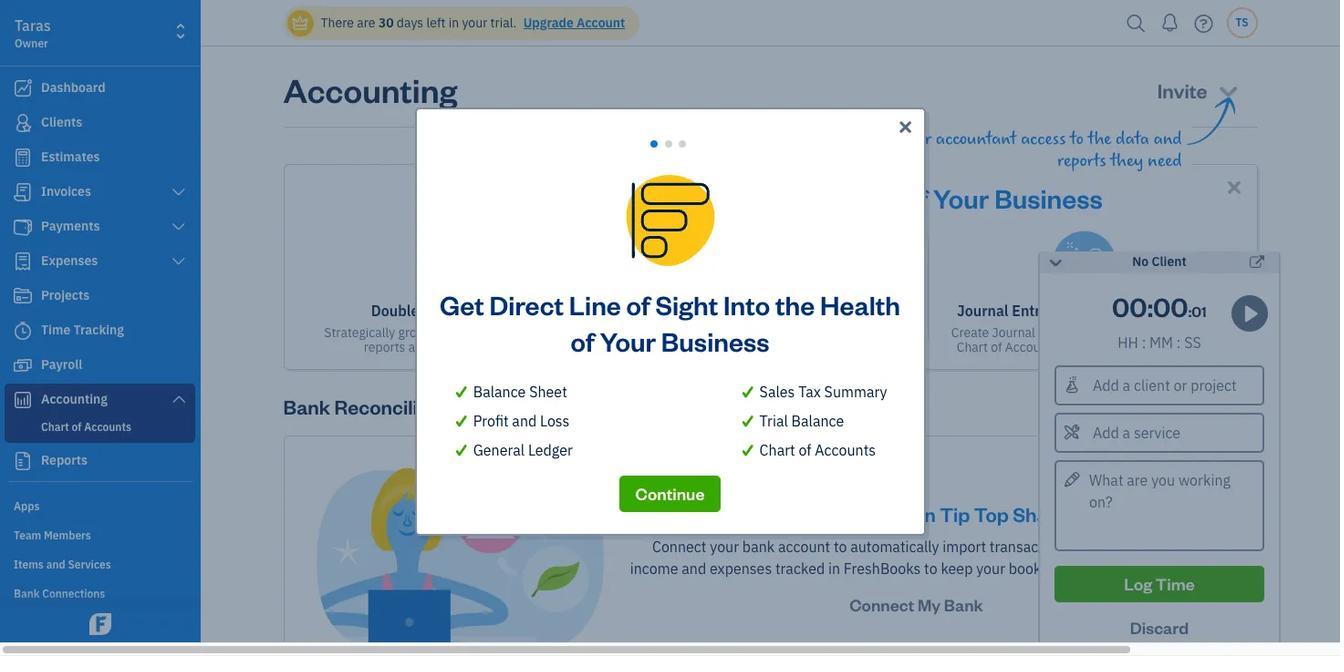 Task type: vqa. For each thing, say whether or not it's contained in the screenshot.
Settings link
no



Task type: locate. For each thing, give the bounding box(es) containing it.
2 chevron large down image from the top
[[170, 392, 187, 407]]

1 vertical spatial chevron large down image
[[170, 255, 187, 269]]

journal entries and chart of accounts image
[[1053, 231, 1117, 295]]

1 vertical spatial reconciliation
[[334, 394, 463, 420]]

with down journal entries and chart of accounts
[[1062, 339, 1086, 356]]

1 vertical spatial books
[[1009, 560, 1048, 578]]

bank up expenses
[[743, 538, 775, 557]]

journal
[[957, 302, 1009, 320], [992, 325, 1035, 341]]

business
[[995, 181, 1103, 215], [661, 323, 770, 358]]

0 vertical spatial your
[[933, 181, 989, 215]]

0 horizontal spatial bank reconciliation
[[283, 394, 463, 420]]

1 vertical spatial health
[[820, 287, 900, 322]]

resume timer image
[[1238, 303, 1263, 325]]

books
[[862, 325, 897, 341], [1009, 560, 1048, 578]]

0 vertical spatial journal
[[957, 302, 1009, 320]]

0 vertical spatial close image
[[896, 116, 915, 138]]

ss
[[1185, 334, 1201, 352]]

1 vertical spatial accounts
[[1005, 339, 1059, 356]]

2 horizontal spatial bank
[[944, 595, 983, 616]]

0 vertical spatial bank reconciliation
[[703, 302, 838, 320]]

match bank transactions to keep your books squeaky clean.
[[644, 325, 897, 356]]

chevron large down image for invoice icon
[[170, 185, 187, 200]]

line inside dialog
[[569, 287, 621, 322]]

items and services image
[[14, 557, 195, 572]]

import
[[943, 538, 986, 557]]

1 horizontal spatial bank
[[743, 538, 775, 557]]

0 horizontal spatial with
[[512, 325, 536, 341]]

reconciliation
[[741, 302, 838, 320], [334, 394, 463, 420]]

2 chevron large down image from the top
[[170, 255, 187, 269]]

into
[[722, 181, 768, 215], [723, 287, 770, 322]]

the inside create journal entries and edit accounts in the chart of accounts with
[[1200, 325, 1218, 341]]

What are you working on? text field
[[1055, 461, 1265, 552]]

entries inside create journal entries and edit accounts in the chart of accounts with
[[1038, 325, 1079, 341]]

0 vertical spatial connect
[[652, 538, 707, 557]]

0 vertical spatial keep
[[803, 325, 831, 341]]

2 vertical spatial your
[[813, 502, 855, 527]]

the up the learn
[[775, 287, 815, 322]]

1 horizontal spatial reconciliation
[[741, 302, 838, 320]]

time
[[1156, 574, 1195, 595]]

2 vertical spatial bank
[[944, 595, 983, 616]]

0 horizontal spatial your
[[600, 323, 656, 358]]

entries
[[1012, 302, 1060, 320], [1038, 325, 1079, 341]]

connect inside button
[[850, 595, 914, 616]]

2 vertical spatial accounts
[[815, 441, 876, 459]]

0 horizontal spatial close image
[[896, 116, 915, 138]]

close image
[[896, 116, 915, 138], [1224, 177, 1245, 198]]

journal up create
[[957, 302, 1009, 320]]

there
[[321, 15, 354, 31]]

check image for sales tax summary
[[739, 381, 756, 403]]

entries down journal entries and chart of accounts
[[1038, 325, 1079, 341]]

the up the bank reconciliation "image"
[[774, 181, 813, 215]]

bank up transactions
[[703, 302, 738, 320]]

0 horizontal spatial business
[[661, 323, 770, 358]]

0 horizontal spatial keep
[[803, 325, 831, 341]]

into up the bank reconciliation "image"
[[722, 181, 768, 215]]

1 horizontal spatial match
[[1078, 538, 1119, 557]]

in down "01"
[[1186, 325, 1197, 341]]

0 vertical spatial accounts
[[1150, 302, 1213, 320]]

accounts
[[1150, 302, 1213, 320], [1005, 339, 1059, 356], [815, 441, 876, 459]]

check image left "chart of accounts"
[[739, 439, 756, 461]]

taras owner
[[15, 16, 51, 50]]

journal entries and chart of accounts
[[957, 302, 1213, 320]]

connect
[[652, 538, 707, 557], [850, 595, 914, 616]]

1 vertical spatial direct
[[490, 287, 564, 322]]

books down transactions.
[[1009, 560, 1048, 578]]

to right clean.
[[788, 325, 800, 341]]

keep right clean.
[[803, 325, 831, 341]]

1 horizontal spatial your
[[813, 502, 855, 527]]

balance up profit
[[473, 383, 526, 401]]

1 vertical spatial connect
[[850, 595, 914, 616]]

and up general ledger
[[512, 412, 537, 430]]

1 vertical spatial keep
[[941, 560, 973, 578]]

1 vertical spatial chart
[[957, 339, 988, 356]]

1 horizontal spatial business
[[995, 181, 1103, 215]]

match up date
[[1078, 538, 1119, 557]]

2 horizontal spatial chart
[[1092, 302, 1130, 320]]

keep inside the connect your bank account to automatically import transactions. match them with income and expenses tracked in freshbooks to keep your books up to date and accurate.
[[941, 560, 973, 578]]

balance
[[473, 383, 526, 401], [792, 412, 844, 430]]

client
[[1152, 254, 1187, 270]]

1 vertical spatial get
[[440, 287, 484, 322]]

1 vertical spatial business
[[661, 323, 770, 358]]

the
[[774, 181, 813, 215], [775, 287, 815, 322], [1200, 325, 1218, 341]]

sales tax summary
[[760, 383, 887, 401]]

of
[[625, 181, 649, 215], [904, 181, 928, 215], [626, 287, 650, 322], [1133, 302, 1147, 320], [571, 323, 595, 358], [991, 339, 1002, 356], [799, 441, 812, 459]]

1 horizontal spatial accounts
[[1005, 339, 1059, 356]]

apps image
[[14, 499, 195, 514]]

1 horizontal spatial connect
[[850, 595, 914, 616]]

timer image
[[12, 322, 34, 340]]

00 left "01"
[[1153, 289, 1188, 324]]

connect inside the connect your bank account to automatically import transactions. match them with income and expenses tracked in freshbooks to keep your books up to date and accurate.
[[652, 538, 707, 557]]

accounts up accounts
[[1150, 302, 1213, 320]]

2 vertical spatial chart
[[760, 441, 795, 459]]

hh : mm : ss
[[1118, 334, 1201, 352]]

connect up 'income'
[[652, 538, 707, 557]]

00 : 00 : 01
[[1112, 289, 1207, 324]]

reconciliation down "reports"
[[334, 394, 463, 420]]

0 vertical spatial chevron large down image
[[170, 185, 187, 200]]

0 horizontal spatial chart
[[760, 441, 795, 459]]

accurate.
[[1149, 560, 1210, 578]]

left
[[426, 15, 446, 31]]

match inside the connect your bank account to automatically import transactions. match them with income and expenses tracked in freshbooks to keep your books up to date and accurate.
[[1078, 538, 1119, 557]]

in left tip
[[920, 502, 936, 527]]

0 horizontal spatial 00
[[1112, 289, 1147, 324]]

:
[[1147, 289, 1153, 324], [1188, 302, 1192, 321], [1142, 334, 1146, 352], [1177, 334, 1181, 352]]

connect for your
[[652, 538, 707, 557]]

and right 'income'
[[682, 560, 706, 578]]

with left 'valuable'
[[512, 325, 536, 341]]

0 horizontal spatial accounting
[[283, 68, 457, 111]]

to inside match bank transactions to keep your books squeaky clean.
[[788, 325, 800, 341]]

create journal entries and edit accounts in the chart of accounts with
[[951, 325, 1218, 356]]

1 vertical spatial journal
[[992, 325, 1035, 341]]

up
[[1052, 560, 1069, 578]]

1 vertical spatial get direct line of sight into the health of your business
[[440, 287, 900, 358]]

check image
[[739, 381, 756, 403], [453, 410, 470, 432], [739, 410, 756, 432], [453, 439, 470, 461]]

1 horizontal spatial balance
[[792, 412, 844, 430]]

strategically
[[324, 325, 395, 341]]

your down entry
[[430, 325, 455, 341]]

your down import
[[976, 560, 1005, 578]]

sight
[[654, 181, 717, 215], [656, 287, 718, 322]]

1 00 from the left
[[1112, 289, 1147, 324]]

client image
[[12, 114, 34, 132]]

chevron large down image
[[170, 220, 187, 234], [170, 255, 187, 269]]

accounting
[[283, 68, 457, 111], [465, 302, 541, 320], [1149, 339, 1213, 356]]

0 vertical spatial bank
[[703, 302, 738, 320]]

1 horizontal spatial chart
[[957, 339, 988, 356]]

0 horizontal spatial connect
[[652, 538, 707, 557]]

2 horizontal spatial with
[[1160, 538, 1188, 557]]

2 horizontal spatial your
[[933, 181, 989, 215]]

main element
[[0, 0, 260, 646]]

2 horizontal spatial accounting
[[1149, 339, 1213, 356]]

00
[[1112, 289, 1147, 324], [1153, 289, 1188, 324]]

1 vertical spatial match
[[1078, 538, 1119, 557]]

get direct line of sight into the health of your business inside dialog
[[440, 287, 900, 358]]

owner
[[15, 36, 48, 50]]

bank reconciliation
[[703, 302, 838, 320], [283, 394, 463, 420]]

check image left sales
[[739, 381, 756, 403]]

get direct line of sight into the health of your business dialog
[[0, 85, 1340, 558]]

account
[[577, 15, 625, 31]]

accounts right create
[[1005, 339, 1059, 356]]

1 chevron large down image from the top
[[170, 220, 187, 234]]

with up "accurate."
[[1160, 538, 1188, 557]]

double-entry accounting strategically grow your business with valuable reports and insights.
[[324, 302, 588, 356]]

1 vertical spatial bank
[[283, 394, 330, 420]]

1 horizontal spatial check image
[[739, 439, 756, 461]]

0 vertical spatial match
[[644, 325, 680, 341]]

0 horizontal spatial reconciliation
[[334, 394, 463, 420]]

check image
[[453, 381, 470, 403], [739, 439, 756, 461]]

balance up "chart of accounts"
[[792, 412, 844, 430]]

to up my
[[924, 560, 938, 578]]

connect your bank account to begin matching your bank transactions image
[[313, 466, 605, 652]]

1 vertical spatial accounting
[[465, 302, 541, 320]]

0 horizontal spatial bank
[[283, 394, 330, 420]]

accounts down trial balance
[[815, 441, 876, 459]]

and down journal entries and chart of accounts
[[1082, 325, 1103, 341]]

bank down strategically
[[283, 394, 330, 420]]

check image for balance sheet
[[453, 381, 470, 403]]

check image left general on the bottom left of the page
[[453, 439, 470, 461]]

money image
[[12, 357, 34, 375]]

and inside the get direct line of sight into the health of your business dialog
[[512, 412, 537, 430]]

1 vertical spatial bank
[[743, 538, 775, 557]]

keep
[[803, 325, 831, 341], [941, 560, 973, 578]]

0 vertical spatial check image
[[453, 381, 470, 403]]

0 vertical spatial get direct line of sight into the health of your business
[[438, 181, 1103, 215]]

entries up create journal entries and edit accounts in the chart of accounts with on the right of page
[[1012, 302, 1060, 320]]

0 vertical spatial the
[[774, 181, 813, 215]]

1 vertical spatial entries
[[1038, 325, 1079, 341]]

bank right my
[[944, 595, 983, 616]]

reconciliation up match bank transactions to keep your books squeaky clean.
[[741, 302, 838, 320]]

your
[[933, 181, 989, 215], [600, 323, 656, 358], [813, 502, 855, 527]]

accounts inside the get direct line of sight into the health of your business dialog
[[815, 441, 876, 459]]

health
[[818, 181, 899, 215], [820, 287, 900, 322]]

crown image
[[291, 13, 310, 32]]

connect down the freshbooks at bottom
[[850, 595, 914, 616]]

account
[[778, 538, 830, 557]]

1 horizontal spatial books
[[1009, 560, 1048, 578]]

upgrade account link
[[520, 15, 625, 31]]

0 vertical spatial into
[[722, 181, 768, 215]]

0 horizontal spatial accounts
[[815, 441, 876, 459]]

0 vertical spatial get
[[438, 181, 483, 215]]

upgrade
[[523, 15, 574, 31]]

ledger
[[528, 441, 573, 459]]

get up business
[[440, 287, 484, 322]]

0 horizontal spatial match
[[644, 325, 680, 341]]

balance sheet
[[473, 383, 567, 401]]

0 vertical spatial business
[[995, 181, 1103, 215]]

with
[[512, 325, 536, 341], [1062, 339, 1086, 356], [1160, 538, 1188, 557]]

into up transactions
[[723, 287, 770, 322]]

1 vertical spatial into
[[723, 287, 770, 322]]

2 horizontal spatial accounts
[[1150, 302, 1213, 320]]

: up ss
[[1188, 302, 1192, 321]]

books right more in the bottom of the page
[[862, 325, 897, 341]]

bank
[[703, 302, 738, 320], [283, 394, 330, 420], [944, 595, 983, 616]]

report image
[[12, 453, 34, 471]]

in right left
[[449, 15, 459, 31]]

general
[[473, 441, 525, 459]]

bank reconciliation up match bank transactions to keep your books squeaky clean.
[[703, 302, 838, 320]]

1 vertical spatial the
[[775, 287, 815, 322]]

and inside the double-entry accounting strategically grow your business with valuable reports and insights.
[[408, 339, 430, 356]]

1 vertical spatial line
[[569, 287, 621, 322]]

bank
[[683, 325, 711, 341], [743, 538, 775, 557]]

0 horizontal spatial books
[[862, 325, 897, 341]]

1 vertical spatial your
[[600, 323, 656, 358]]

and
[[1064, 302, 1089, 320], [1082, 325, 1103, 341], [408, 339, 430, 356], [512, 412, 537, 430], [682, 560, 706, 578], [1121, 560, 1146, 578]]

your inside dialog
[[600, 323, 656, 358]]

chevron large down image for payment "icon"
[[170, 220, 187, 234]]

continue
[[636, 483, 705, 504]]

my
[[918, 595, 941, 616]]

check image down insights.
[[453, 381, 470, 403]]

into inside dialog
[[723, 287, 770, 322]]

in right tracked
[[828, 560, 840, 578]]

chevron large down image
[[170, 185, 187, 200], [170, 392, 187, 407]]

0 vertical spatial balance
[[473, 383, 526, 401]]

1 vertical spatial check image
[[739, 439, 756, 461]]

get up double-entry accounting image
[[438, 181, 483, 215]]

the down "01"
[[1200, 325, 1218, 341]]

summary
[[824, 383, 887, 401]]

1 vertical spatial close image
[[1224, 177, 1245, 198]]

0 vertical spatial books
[[862, 325, 897, 341]]

bank left transactions
[[683, 325, 711, 341]]

tax
[[798, 383, 821, 401]]

keep down import
[[941, 560, 973, 578]]

chevron large down image for chart image
[[170, 392, 187, 407]]

to right account
[[834, 538, 847, 557]]

1 horizontal spatial 00
[[1153, 289, 1188, 324]]

1 horizontal spatial with
[[1062, 339, 1086, 356]]

2 vertical spatial accounting
[[1149, 339, 1213, 356]]

check image for chart of accounts
[[739, 439, 756, 461]]

1 horizontal spatial keep
[[941, 560, 973, 578]]

open in new window image
[[1250, 252, 1265, 274]]

2 vertical spatial the
[[1200, 325, 1218, 341]]

sheet
[[529, 383, 567, 401]]

0 vertical spatial chevron large down image
[[170, 220, 187, 234]]

journal right create
[[992, 325, 1035, 341]]

your right the learn
[[834, 325, 859, 341]]

0 vertical spatial bank
[[683, 325, 711, 341]]

automatically
[[851, 538, 939, 557]]

check image left trial
[[739, 410, 756, 432]]

hh
[[1118, 334, 1139, 352]]

books
[[859, 502, 916, 527]]

mm
[[1150, 334, 1173, 352]]

get
[[438, 181, 483, 215], [440, 287, 484, 322]]

sales
[[760, 383, 795, 401]]

bank reconciliation down "reports"
[[283, 394, 463, 420]]

log
[[1124, 574, 1153, 595]]

1 vertical spatial chevron large down image
[[170, 392, 187, 407]]

check image for trial balance
[[739, 410, 756, 432]]

and right "reports"
[[408, 339, 430, 356]]

chart
[[1092, 302, 1130, 320], [957, 339, 988, 356], [760, 441, 795, 459]]

00 up edit
[[1112, 289, 1147, 324]]

check image left profit
[[453, 410, 470, 432]]

0 vertical spatial accounting
[[283, 68, 457, 111]]

1 horizontal spatial accounting
[[465, 302, 541, 320]]

your
[[462, 15, 487, 31], [430, 325, 455, 341], [834, 325, 859, 341], [710, 538, 739, 557], [976, 560, 1005, 578]]

valuable
[[539, 325, 588, 341]]

: inside 00 : 00 : 01
[[1188, 302, 1192, 321]]

0 vertical spatial direct
[[488, 181, 562, 215]]

0 horizontal spatial bank
[[683, 325, 711, 341]]

days
[[397, 15, 423, 31]]

match left squeaky
[[644, 325, 680, 341]]

1 chevron large down image from the top
[[170, 185, 187, 200]]



Task type: describe. For each thing, give the bounding box(es) containing it.
transactions.
[[990, 538, 1075, 557]]

expense image
[[12, 253, 34, 271]]

grow
[[398, 325, 427, 341]]

1 vertical spatial bank reconciliation
[[283, 394, 463, 420]]

top
[[974, 502, 1009, 527]]

clean.
[[745, 339, 780, 356]]

accounting inside the double-entry accounting strategically grow your business with valuable reports and insights.
[[465, 302, 541, 320]]

discard
[[1130, 618, 1189, 639]]

trial
[[760, 412, 788, 430]]

bank inside match bank transactions to keep your books squeaky clean.
[[683, 325, 711, 341]]

invoice image
[[12, 183, 34, 202]]

connect for my
[[850, 595, 914, 616]]

shape
[[1013, 502, 1071, 527]]

your left trial.
[[462, 15, 487, 31]]

chart inside the get direct line of sight into the health of your business dialog
[[760, 441, 795, 459]]

0 vertical spatial line
[[567, 181, 619, 215]]

transactions
[[714, 325, 785, 341]]

learn
[[783, 339, 815, 356]]

connect your bank account to automatically import transactions. match them with income and expenses tracked in freshbooks to keep your books up to date and accurate.
[[630, 538, 1210, 578]]

check image for profit and loss
[[453, 410, 470, 432]]

insights.
[[433, 339, 481, 356]]

in inside create journal entries and edit accounts in the chart of accounts with
[[1186, 325, 1197, 341]]

health inside dialog
[[820, 287, 900, 322]]

0 vertical spatial entries
[[1012, 302, 1060, 320]]

go to help image
[[1189, 10, 1218, 37]]

profit and loss
[[473, 412, 570, 430]]

business inside dialog
[[661, 323, 770, 358]]

accounts
[[1131, 325, 1183, 341]]

direct inside dialog
[[490, 287, 564, 322]]

and up create journal entries and edit accounts in the chart of accounts with on the right of page
[[1064, 302, 1089, 320]]

0 vertical spatial reconciliation
[[741, 302, 838, 320]]

bank inside the connect your bank account to automatically import transactions. match them with income and expenses tracked in freshbooks to keep your books up to date and accurate.
[[743, 538, 775, 557]]

match inside match bank transactions to keep your books squeaky clean.
[[644, 325, 680, 341]]

general ledger
[[473, 441, 573, 459]]

freshbooks
[[844, 560, 921, 578]]

chart of accounts
[[760, 441, 876, 459]]

reports
[[364, 339, 405, 356]]

are
[[357, 15, 375, 31]]

keep
[[762, 502, 809, 527]]

squeaky
[[694, 339, 742, 356]]

chart image
[[12, 391, 34, 410]]

your inside match bank transactions to keep your books squeaky clean.
[[834, 325, 859, 341]]

no client
[[1132, 254, 1187, 270]]

project image
[[12, 287, 34, 306]]

: up accounts
[[1147, 289, 1153, 324]]

bank reconciliation image
[[739, 231, 802, 295]]

in inside the connect your bank account to automatically import transactions. match them with income and expenses tracked in freshbooks to keep your books up to date and accurate.
[[828, 560, 840, 578]]

of inside create journal entries and edit accounts in the chart of accounts with
[[991, 339, 1002, 356]]

connect my bank button
[[833, 588, 1000, 624]]

to right up
[[1072, 560, 1085, 578]]

with inside create journal entries and edit accounts in the chart of accounts with
[[1062, 339, 1086, 356]]

create
[[951, 325, 989, 341]]

30
[[378, 15, 394, 31]]

with inside the connect your bank account to automatically import transactions. match them with income and expenses tracked in freshbooks to keep your books up to date and accurate.
[[1160, 538, 1188, 557]]

business
[[458, 325, 509, 341]]

double-entry accounting image
[[424, 231, 488, 295]]

discard button
[[1055, 610, 1265, 647]]

income
[[630, 560, 678, 578]]

chart inside create journal entries and edit accounts in the chart of accounts with
[[957, 339, 988, 356]]

check image for general ledger
[[453, 439, 470, 461]]

dashboard image
[[12, 79, 34, 98]]

taras
[[15, 16, 51, 35]]

bank connections image
[[14, 587, 195, 601]]

: right hh
[[1142, 334, 1146, 352]]

01
[[1192, 302, 1207, 321]]

log time
[[1124, 574, 1195, 595]]

books inside the connect your bank account to automatically import transactions. match them with income and expenses tracked in freshbooks to keep your books up to date and accurate.
[[1009, 560, 1048, 578]]

there are 30 days left in your trial. upgrade account
[[321, 15, 625, 31]]

books inside match bank transactions to keep your books squeaky clean.
[[862, 325, 897, 341]]

search image
[[1122, 10, 1151, 37]]

bank inside button
[[944, 595, 983, 616]]

profit
[[473, 412, 509, 430]]

advanced
[[1089, 339, 1146, 356]]

2 00 from the left
[[1153, 289, 1188, 324]]

get inside the get direct line of sight into the health of your business
[[440, 287, 484, 322]]

the inside dialog
[[775, 287, 815, 322]]

expenses
[[710, 560, 772, 578]]

journal inside create journal entries and edit accounts in the chart of accounts with
[[992, 325, 1035, 341]]

keep your books in tip top shape
[[762, 502, 1071, 527]]

0 horizontal spatial balance
[[473, 383, 526, 401]]

edit
[[1106, 325, 1128, 341]]

trial balance
[[760, 412, 844, 430]]

team members image
[[14, 528, 195, 543]]

them
[[1122, 538, 1156, 557]]

1 horizontal spatial bank
[[703, 302, 738, 320]]

sight inside the get direct line of sight into the health of your business
[[656, 287, 718, 322]]

loss
[[540, 412, 570, 430]]

and inside create journal entries and edit accounts in the chart of accounts with
[[1082, 325, 1103, 341]]

date
[[1089, 560, 1118, 578]]

with inside the double-entry accounting strategically grow your business with valuable reports and insights.
[[512, 325, 536, 341]]

0 vertical spatial chart
[[1092, 302, 1130, 320]]

advanced accounting
[[1089, 339, 1213, 356]]

double-
[[371, 302, 425, 320]]

1 vertical spatial balance
[[792, 412, 844, 430]]

connect my bank
[[850, 595, 983, 616]]

0 vertical spatial health
[[818, 181, 899, 215]]

payment image
[[12, 218, 34, 236]]

tip
[[940, 502, 970, 527]]

: left ss
[[1177, 334, 1181, 352]]

no
[[1132, 254, 1149, 270]]

and down them
[[1121, 560, 1146, 578]]

entry
[[425, 302, 461, 320]]

estimate image
[[12, 149, 34, 167]]

1 horizontal spatial close image
[[1224, 177, 1245, 198]]

keep inside match bank transactions to keep your books squeaky clean.
[[803, 325, 831, 341]]

your inside the double-entry accounting strategically grow your business with valuable reports and insights.
[[430, 325, 455, 341]]

tracked
[[775, 560, 825, 578]]

log time button
[[1055, 567, 1265, 603]]

more
[[818, 339, 847, 356]]

trial.
[[490, 15, 517, 31]]

freshbooks image
[[86, 614, 115, 636]]

accounts inside create journal entries and edit accounts in the chart of accounts with
[[1005, 339, 1059, 356]]

learn more
[[783, 339, 847, 356]]

0 vertical spatial sight
[[654, 181, 717, 215]]

your up expenses
[[710, 538, 739, 557]]

continue button
[[619, 476, 721, 512]]

1 horizontal spatial bank reconciliation
[[703, 302, 838, 320]]

chevron large down image for expense image
[[170, 255, 187, 269]]



